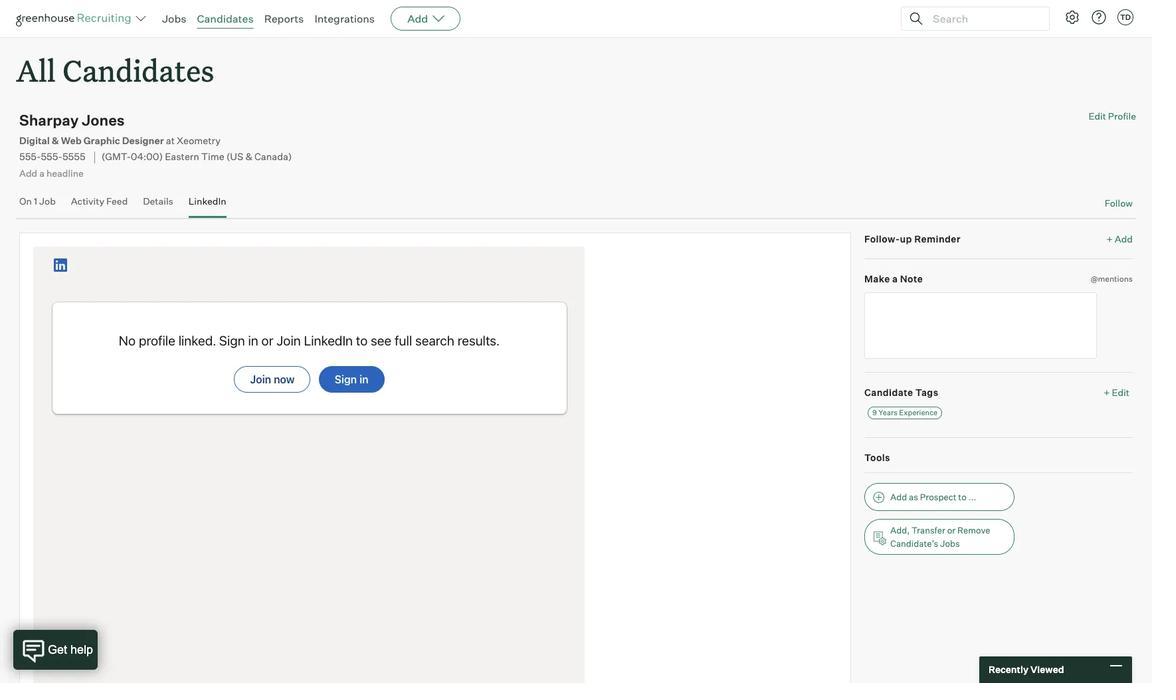 Task type: locate. For each thing, give the bounding box(es) containing it.
5555
[[62, 151, 85, 163]]

candidates
[[197, 12, 254, 25], [63, 50, 214, 90]]

0 vertical spatial a
[[39, 167, 44, 179]]

0 vertical spatial candidates
[[197, 12, 254, 25]]

1 horizontal spatial edit
[[1112, 386, 1130, 398]]

add inside button
[[890, 491, 907, 502]]

(gmt-
[[101, 151, 131, 163]]

tags
[[915, 386, 939, 398]]

linkedin link
[[188, 195, 226, 215]]

1 horizontal spatial a
[[892, 273, 898, 284]]

add inside popup button
[[407, 12, 428, 25]]

jobs link
[[162, 12, 186, 25]]

add a headline
[[19, 167, 84, 179]]

a left note
[[892, 273, 898, 284]]

digital
[[19, 135, 50, 147]]

& right (us
[[245, 151, 252, 163]]

add
[[407, 12, 428, 25], [19, 167, 37, 179], [1115, 233, 1133, 244], [890, 491, 907, 502]]

None text field
[[864, 292, 1097, 359]]

1 horizontal spatial jobs
[[940, 538, 960, 549]]

0 horizontal spatial jobs
[[162, 12, 186, 25]]

activity feed
[[71, 195, 128, 207]]

jones
[[82, 111, 125, 129]]

greenhouse recruiting image
[[16, 11, 136, 27]]

job
[[39, 195, 56, 207]]

0 vertical spatial +
[[1107, 233, 1113, 244]]

all
[[16, 50, 56, 90]]

time
[[201, 151, 224, 163]]

1
[[34, 195, 37, 207]]

& left web
[[52, 135, 59, 147]]

reports link
[[264, 12, 304, 25]]

td
[[1120, 13, 1131, 22]]

integrations
[[315, 12, 375, 25]]

td button
[[1115, 7, 1136, 28]]

at
[[166, 135, 175, 147]]

web
[[61, 135, 82, 147]]

555- down digital
[[19, 151, 41, 163]]

555-
[[19, 151, 41, 163], [41, 151, 62, 163]]

add, transfer or remove candidate's jobs button
[[864, 519, 1015, 555]]

on 1 job
[[19, 195, 56, 207]]

edit
[[1089, 110, 1106, 122], [1112, 386, 1130, 398]]

headline
[[46, 167, 84, 179]]

+ for + edit
[[1104, 386, 1110, 398]]

candidates right the jobs link
[[197, 12, 254, 25]]

1 vertical spatial a
[[892, 273, 898, 284]]

1 vertical spatial +
[[1104, 386, 1110, 398]]

viewed
[[1031, 664, 1064, 675]]

activity feed link
[[71, 195, 128, 215]]

2 555- from the left
[[41, 151, 62, 163]]

jobs left candidates link
[[162, 12, 186, 25]]

+
[[1107, 233, 1113, 244], [1104, 386, 1110, 398]]

follow-up reminder
[[864, 233, 961, 244]]

as
[[909, 491, 918, 502]]

eastern
[[165, 151, 199, 163]]

+ edit link
[[1101, 383, 1133, 401]]

on 1 job link
[[19, 195, 56, 215]]

add for add as prospect to ...
[[890, 491, 907, 502]]

jobs
[[162, 12, 186, 25], [940, 538, 960, 549]]

candidate tags
[[864, 386, 939, 398]]

555-555-5555
[[19, 151, 85, 163]]

+ add link
[[1107, 232, 1133, 245]]

...
[[968, 491, 976, 502]]

details
[[143, 195, 173, 207]]

remove
[[958, 525, 990, 535]]

follow
[[1105, 197, 1133, 209]]

1 horizontal spatial &
[[245, 151, 252, 163]]

a down the 555-555-5555
[[39, 167, 44, 179]]

candidates up 'jones'
[[63, 50, 214, 90]]

candidate
[[864, 386, 913, 398]]

jobs down or
[[940, 538, 960, 549]]

0 horizontal spatial a
[[39, 167, 44, 179]]

0 vertical spatial edit
[[1089, 110, 1106, 122]]

prospect
[[920, 491, 956, 502]]

555- up "add a headline"
[[41, 151, 62, 163]]

+ for + add
[[1107, 233, 1113, 244]]

0 vertical spatial &
[[52, 135, 59, 147]]

a for add
[[39, 167, 44, 179]]

linkedin
[[188, 195, 226, 207]]

feed
[[106, 195, 128, 207]]

0 horizontal spatial &
[[52, 135, 59, 147]]

reminder
[[914, 233, 961, 244]]

&
[[52, 135, 59, 147], [245, 151, 252, 163]]

note
[[900, 273, 923, 284]]

1 vertical spatial jobs
[[940, 538, 960, 549]]

recently viewed
[[989, 664, 1064, 675]]

sharpay
[[19, 111, 79, 129]]

make a note
[[864, 273, 923, 284]]

xeometry
[[177, 135, 221, 147]]

canada)
[[254, 151, 292, 163]]

designer
[[122, 135, 164, 147]]

td button
[[1118, 9, 1134, 25]]

candidate's
[[890, 538, 938, 549]]

1 vertical spatial &
[[245, 151, 252, 163]]

a
[[39, 167, 44, 179], [892, 273, 898, 284]]

+ add
[[1107, 233, 1133, 244]]

add as prospect to ...
[[890, 491, 976, 502]]



Task type: vqa. For each thing, say whether or not it's contained in the screenshot.
"Interview" related to second Interview to schedule for Holding Tank link from the bottom
no



Task type: describe. For each thing, give the bounding box(es) containing it.
0 horizontal spatial edit
[[1089, 110, 1106, 122]]

graphic
[[84, 135, 120, 147]]

profile
[[1108, 110, 1136, 122]]

(us
[[226, 151, 243, 163]]

Search text field
[[930, 9, 1037, 28]]

9
[[872, 408, 877, 417]]

@mentions link
[[1091, 272, 1133, 285]]

0 vertical spatial jobs
[[162, 12, 186, 25]]

configure image
[[1064, 9, 1080, 25]]

add, transfer or remove candidate's jobs
[[890, 525, 990, 549]]

follow link
[[1105, 197, 1133, 210]]

reports
[[264, 12, 304, 25]]

1 vertical spatial edit
[[1112, 386, 1130, 398]]

or
[[947, 525, 956, 535]]

up
[[900, 233, 912, 244]]

to
[[958, 491, 967, 502]]

on
[[19, 195, 32, 207]]

add button
[[391, 7, 461, 31]]

add,
[[890, 525, 910, 535]]

edit profile
[[1089, 110, 1136, 122]]

edit profile link
[[1089, 110, 1136, 122]]

tools
[[864, 452, 890, 463]]

add as prospect to ... button
[[864, 483, 1015, 511]]

details link
[[143, 195, 173, 215]]

+ edit
[[1104, 386, 1130, 398]]

& inside sharpay jones digital & web graphic designer at xeometry
[[52, 135, 59, 147]]

follow-
[[864, 233, 900, 244]]

9 years experience
[[872, 408, 938, 417]]

9 years experience link
[[868, 407, 942, 419]]

04:00)
[[131, 151, 163, 163]]

add for add
[[407, 12, 428, 25]]

years
[[879, 408, 898, 417]]

integrations link
[[315, 12, 375, 25]]

make
[[864, 273, 890, 284]]

experience
[[899, 408, 938, 417]]

candidates link
[[197, 12, 254, 25]]

1 vertical spatial candidates
[[63, 50, 214, 90]]

activity
[[71, 195, 104, 207]]

transfer
[[912, 525, 945, 535]]

add for add a headline
[[19, 167, 37, 179]]

recently
[[989, 664, 1029, 675]]

jobs inside add, transfer or remove candidate's jobs
[[940, 538, 960, 549]]

1 555- from the left
[[19, 151, 41, 163]]

(gmt-04:00) eastern time (us & canada)
[[101, 151, 292, 163]]

all candidates
[[16, 50, 214, 90]]

a for make
[[892, 273, 898, 284]]

sharpay jones digital & web graphic designer at xeometry
[[19, 111, 221, 147]]

@mentions
[[1091, 274, 1133, 284]]



